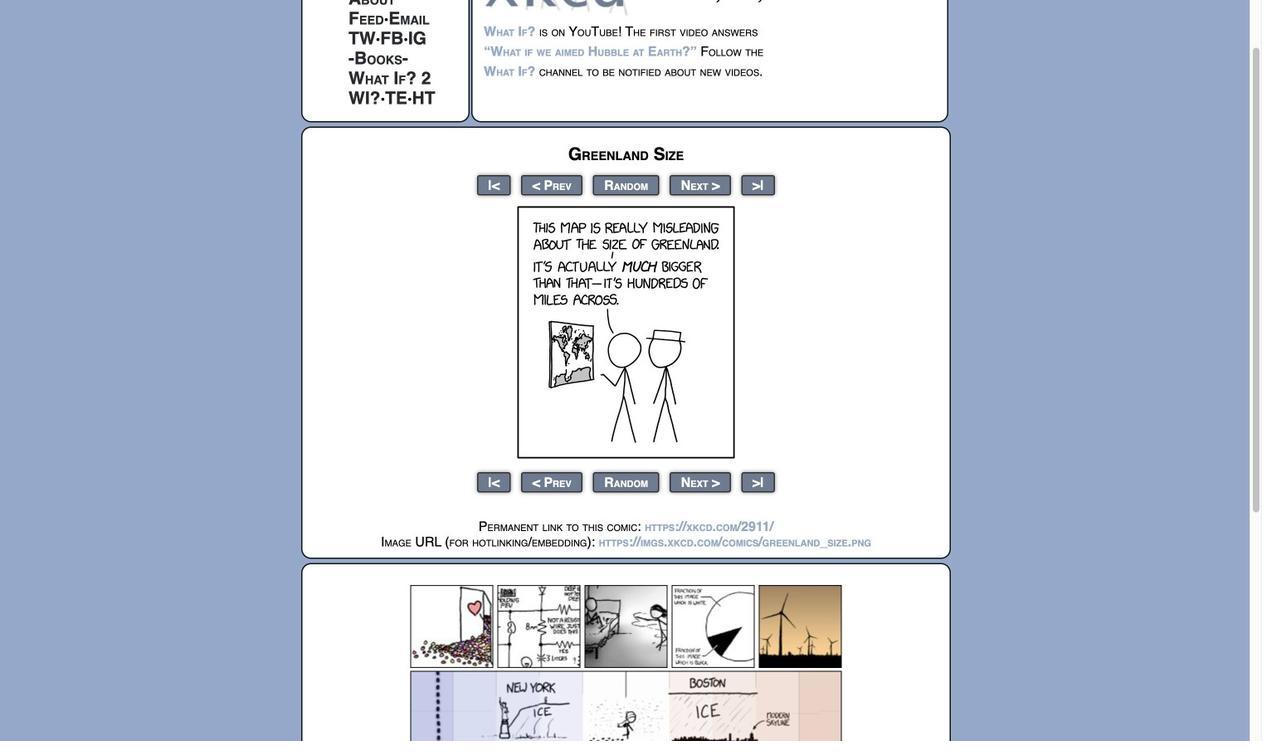 Task type: describe. For each thing, give the bounding box(es) containing it.
earth temperature timeline image
[[411, 671, 842, 741]]



Task type: locate. For each thing, give the bounding box(es) containing it.
xkcd.com logo image
[[484, 0, 638, 16]]

selected comics image
[[411, 585, 842, 668]]

greenland size image
[[518, 206, 735, 459]]



Task type: vqa. For each thing, say whether or not it's contained in the screenshot.
Earth temperature timeline image
yes



